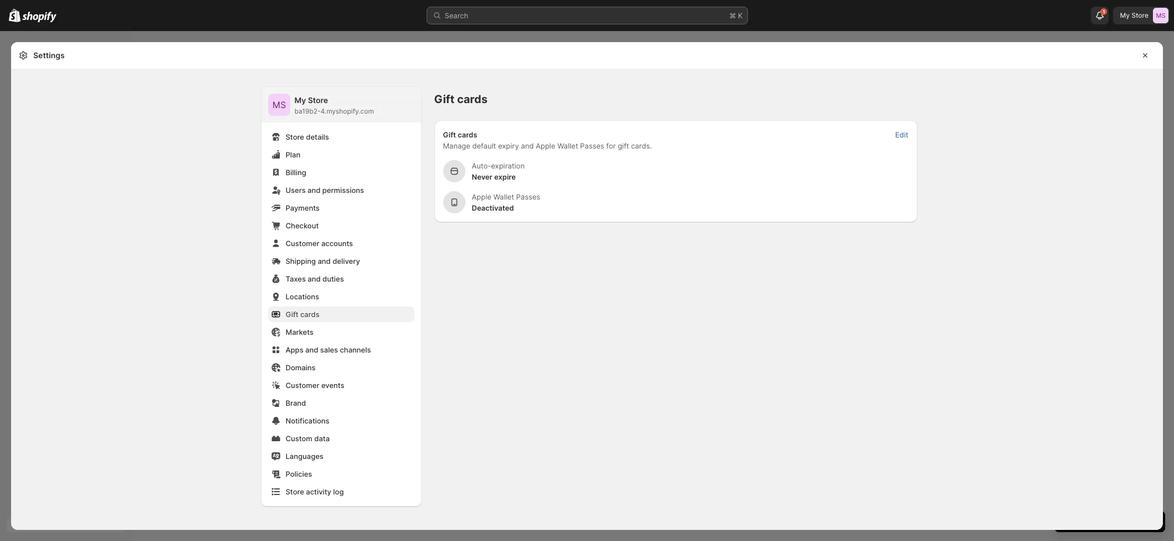 Task type: locate. For each thing, give the bounding box(es) containing it.
passes
[[580, 141, 605, 150], [516, 192, 541, 201]]

users and permissions
[[286, 186, 364, 195]]

customer accounts link
[[268, 236, 414, 251]]

delivery
[[333, 257, 360, 266]]

shopify image
[[9, 9, 21, 22], [22, 11, 57, 23]]

languages link
[[268, 448, 414, 464]]

0 vertical spatial wallet
[[558, 141, 578, 150]]

and down customer accounts
[[318, 257, 331, 266]]

expiration
[[491, 161, 525, 170]]

and right apps
[[305, 345, 318, 354]]

languages
[[286, 452, 324, 461]]

apple
[[536, 141, 556, 150], [472, 192, 492, 201]]

my store ba19b2-4.myshopify.com
[[295, 95, 374, 115]]

domains
[[286, 363, 316, 372]]

gift cards
[[434, 93, 488, 106], [443, 130, 477, 139], [286, 310, 320, 319]]

apps and sales channels
[[286, 345, 371, 354]]

1 horizontal spatial shopify image
[[22, 11, 57, 23]]

customer for customer accounts
[[286, 239, 320, 248]]

0 horizontal spatial my
[[295, 95, 306, 105]]

checkout link
[[268, 218, 414, 233]]

apple up deactivated
[[472, 192, 492, 201]]

1 vertical spatial customer
[[286, 381, 320, 390]]

billing
[[286, 168, 306, 177]]

customer
[[286, 239, 320, 248], [286, 381, 320, 390]]

plan link
[[268, 147, 414, 162]]

store inside my store ba19b2-4.myshopify.com
[[308, 95, 328, 105]]

markets
[[286, 328, 314, 336]]

my store image left 'ba19b2-'
[[268, 94, 290, 116]]

store details
[[286, 132, 329, 141]]

0 vertical spatial passes
[[580, 141, 605, 150]]

my right the 1
[[1121, 11, 1130, 19]]

1 horizontal spatial apple
[[536, 141, 556, 150]]

1 vertical spatial passes
[[516, 192, 541, 201]]

my
[[1121, 11, 1130, 19], [295, 95, 306, 105]]

wallet left for
[[558, 141, 578, 150]]

1 customer from the top
[[286, 239, 320, 248]]

customer down domains
[[286, 381, 320, 390]]

custom data link
[[268, 431, 414, 446]]

shipping
[[286, 257, 316, 266]]

2 vertical spatial gift
[[286, 310, 299, 319]]

customer events link
[[268, 377, 414, 393]]

edit button
[[889, 127, 915, 142]]

deactivated
[[472, 203, 514, 212]]

apps
[[286, 345, 304, 354]]

1 vertical spatial my
[[295, 95, 306, 105]]

2 customer from the top
[[286, 381, 320, 390]]

1 vertical spatial apple
[[472, 192, 492, 201]]

wallet
[[558, 141, 578, 150], [494, 192, 514, 201]]

dialog
[[1168, 42, 1175, 530]]

0 vertical spatial my store image
[[1154, 8, 1169, 23]]

settings
[[33, 50, 65, 60]]

gift inside shop settings menu element
[[286, 310, 299, 319]]

0 horizontal spatial my store image
[[268, 94, 290, 116]]

0 horizontal spatial shopify image
[[9, 9, 21, 22]]

1 horizontal spatial my
[[1121, 11, 1130, 19]]

0 horizontal spatial wallet
[[494, 192, 514, 201]]

k
[[738, 11, 743, 20]]

0 vertical spatial gift
[[434, 93, 455, 106]]

store right the 1
[[1132, 11, 1149, 19]]

passes down expiration
[[516, 192, 541, 201]]

1 horizontal spatial my store image
[[1154, 8, 1169, 23]]

payments link
[[268, 200, 414, 216]]

0 horizontal spatial passes
[[516, 192, 541, 201]]

passes left for
[[580, 141, 605, 150]]

and right the expiry
[[521, 141, 534, 150]]

accounts
[[321, 239, 353, 248]]

apple right the expiry
[[536, 141, 556, 150]]

checkout
[[286, 221, 319, 230]]

customer for customer events
[[286, 381, 320, 390]]

users
[[286, 186, 306, 195]]

cards down locations
[[300, 310, 320, 319]]

store up 'ba19b2-'
[[308, 95, 328, 105]]

my up 'ba19b2-'
[[295, 95, 306, 105]]

passes inside apple wallet passes deactivated
[[516, 192, 541, 201]]

apple wallet passes deactivated
[[472, 192, 541, 212]]

my for my store
[[1121, 11, 1130, 19]]

expiry
[[498, 141, 519, 150]]

notifications link
[[268, 413, 414, 428]]

my store image right my store
[[1154, 8, 1169, 23]]

and right taxes
[[308, 274, 321, 283]]

auto-expiration never expire
[[472, 161, 525, 181]]

payments
[[286, 203, 320, 212]]

gift
[[434, 93, 455, 106], [443, 130, 456, 139], [286, 310, 299, 319]]

expire
[[494, 172, 516, 181]]

0 vertical spatial gift cards
[[434, 93, 488, 106]]

shipping and delivery
[[286, 257, 360, 266]]

1 vertical spatial gift cards
[[443, 130, 477, 139]]

0 vertical spatial cards
[[457, 93, 488, 106]]

my inside my store ba19b2-4.myshopify.com
[[295, 95, 306, 105]]

notifications
[[286, 416, 330, 425]]

cards up manage
[[458, 130, 477, 139]]

taxes and duties link
[[268, 271, 414, 287]]

2 vertical spatial cards
[[300, 310, 320, 319]]

0 vertical spatial apple
[[536, 141, 556, 150]]

and
[[521, 141, 534, 150], [308, 186, 321, 195], [318, 257, 331, 266], [308, 274, 321, 283], [305, 345, 318, 354]]

store activity log
[[286, 487, 344, 496]]

0 vertical spatial customer
[[286, 239, 320, 248]]

settings dialog
[[11, 42, 1164, 539]]

store
[[1132, 11, 1149, 19], [308, 95, 328, 105], [286, 132, 304, 141], [286, 487, 304, 496]]

billing link
[[268, 165, 414, 180]]

log
[[333, 487, 344, 496]]

my for my store ba19b2-4.myshopify.com
[[295, 95, 306, 105]]

0 horizontal spatial apple
[[472, 192, 492, 201]]

cards
[[457, 93, 488, 106], [458, 130, 477, 139], [300, 310, 320, 319]]

events
[[321, 381, 345, 390]]

and for delivery
[[318, 257, 331, 266]]

brand link
[[268, 395, 414, 411]]

my store image
[[1154, 8, 1169, 23], [268, 94, 290, 116]]

1 button
[[1092, 7, 1109, 24]]

2 vertical spatial gift cards
[[286, 310, 320, 319]]

cards up default
[[457, 93, 488, 106]]

customer down checkout
[[286, 239, 320, 248]]

brand
[[286, 399, 306, 407]]

permissions
[[323, 186, 364, 195]]

and right users
[[308, 186, 321, 195]]

0 vertical spatial my
[[1121, 11, 1130, 19]]

domains link
[[268, 360, 414, 375]]

1 vertical spatial my store image
[[268, 94, 290, 116]]

wallet up deactivated
[[494, 192, 514, 201]]

1 vertical spatial wallet
[[494, 192, 514, 201]]

gift
[[618, 141, 629, 150]]



Task type: describe. For each thing, give the bounding box(es) containing it.
ms button
[[268, 94, 290, 116]]

shop settings menu element
[[261, 87, 421, 506]]

users and permissions link
[[268, 182, 414, 198]]

⌘
[[730, 11, 736, 20]]

1
[[1103, 9, 1106, 14]]

cards.
[[631, 141, 652, 150]]

shipping and delivery link
[[268, 253, 414, 269]]

1 horizontal spatial passes
[[580, 141, 605, 150]]

cards inside shop settings menu element
[[300, 310, 320, 319]]

custom
[[286, 434, 313, 443]]

never
[[472, 172, 493, 181]]

policies
[[286, 470, 312, 478]]

and for duties
[[308, 274, 321, 283]]

1 vertical spatial cards
[[458, 130, 477, 139]]

locations link
[[268, 289, 414, 304]]

channels
[[340, 345, 371, 354]]

and for permissions
[[308, 186, 321, 195]]

taxes
[[286, 274, 306, 283]]

gift cards inside shop settings menu element
[[286, 310, 320, 319]]

wallet inside apple wallet passes deactivated
[[494, 192, 514, 201]]

for
[[607, 141, 616, 150]]

and for sales
[[305, 345, 318, 354]]

apple inside apple wallet passes deactivated
[[472, 192, 492, 201]]

4.myshopify.com
[[321, 107, 374, 115]]

sales
[[320, 345, 338, 354]]

duties
[[323, 274, 344, 283]]

customer events
[[286, 381, 345, 390]]

details
[[306, 132, 329, 141]]

1 horizontal spatial wallet
[[558, 141, 578, 150]]

auto-
[[472, 161, 491, 170]]

gift cards link
[[268, 307, 414, 322]]

manage default expiry and apple wallet passes for gift cards.
[[443, 141, 652, 150]]

activity
[[306, 487, 331, 496]]

customer accounts
[[286, 239, 353, 248]]

my store image inside shop settings menu element
[[268, 94, 290, 116]]

1 vertical spatial gift
[[443, 130, 456, 139]]

store up plan
[[286, 132, 304, 141]]

manage
[[443, 141, 471, 150]]

markets link
[[268, 324, 414, 340]]

store activity log link
[[268, 484, 414, 499]]

apps and sales channels link
[[268, 342, 414, 358]]

default
[[473, 141, 496, 150]]

plan
[[286, 150, 301, 159]]

policies link
[[268, 466, 414, 482]]

edit
[[896, 130, 909, 139]]

taxes and duties
[[286, 274, 344, 283]]

my store
[[1121, 11, 1149, 19]]

custom data
[[286, 434, 330, 443]]

ba19b2-
[[295, 107, 321, 115]]

store down policies
[[286, 487, 304, 496]]

locations
[[286, 292, 319, 301]]

⌘ k
[[730, 11, 743, 20]]

store details link
[[268, 129, 414, 145]]

search
[[445, 11, 469, 20]]

data
[[314, 434, 330, 443]]



